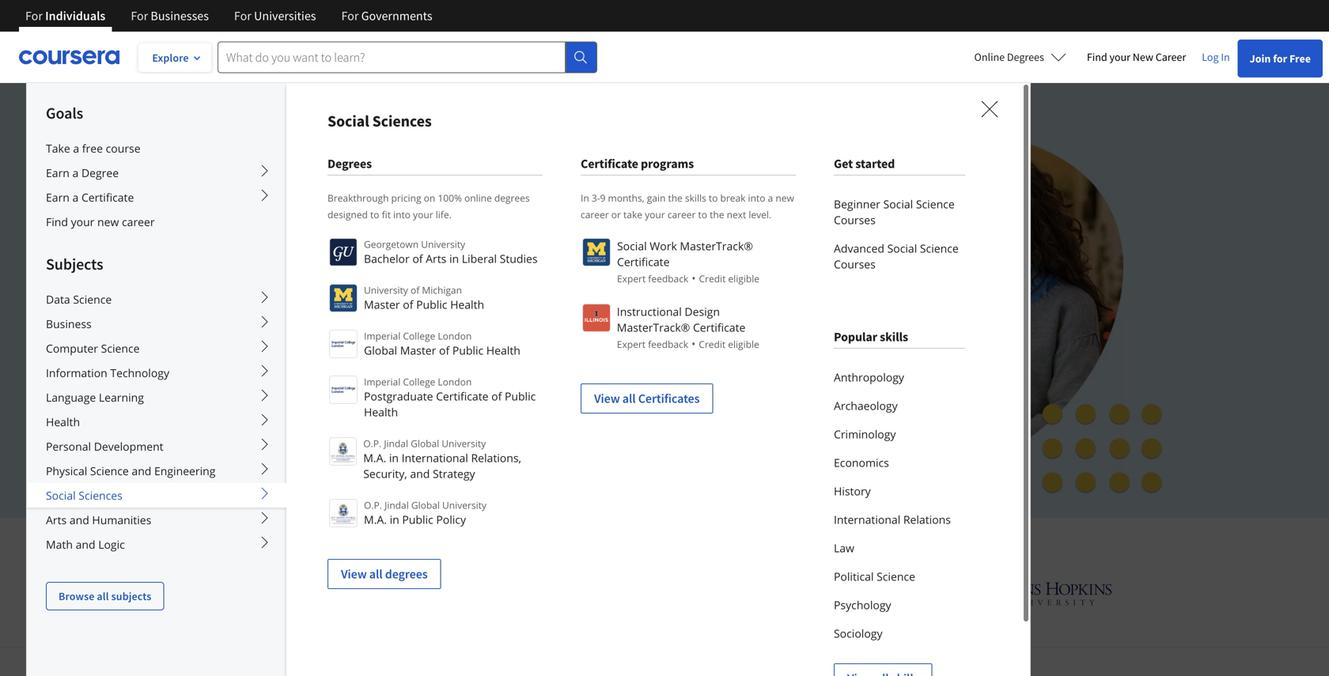 Task type: locate. For each thing, give the bounding box(es) containing it.
2 o.p. jindal global university logo image from the top
[[329, 499, 358, 528]]

0 horizontal spatial degrees
[[385, 566, 428, 582]]

on inside "breakthrough pricing on 100% online degrees designed to fit into your life."
[[424, 191, 435, 204]]

get started
[[834, 156, 895, 172]]

o.p. inside o.p. jindal global university m.a. in international relations, security, and strategy
[[363, 437, 381, 450]]

sciences up arts and humanities
[[79, 488, 123, 503]]

of down georgetown
[[412, 251, 423, 266]]

unlimited access to 7,000+ world-class courses, hands-on projects, and job-ready certificate programs—all included in your subscription
[[206, 222, 690, 301]]

arts and humanities button
[[27, 508, 286, 532]]

health inside imperial college london global master of public health
[[486, 343, 520, 358]]

find for find your new career
[[46, 214, 68, 229]]

arts down world-
[[426, 251, 446, 266]]

your inside "breakthrough pricing on 100% online degrees designed to fit into your life."
[[413, 208, 433, 221]]

1 • from the top
[[692, 271, 696, 286]]

0 vertical spatial o.p. jindal global university logo image
[[329, 437, 357, 466]]

0 vertical spatial day
[[272, 391, 292, 407]]

mastertrack® inside instructional design mastertrack® certificate expert feedback • credit eligible
[[617, 320, 690, 335]]

o.p. jindal global university logo image up learn
[[329, 499, 358, 528]]

1 vertical spatial jindal
[[385, 499, 409, 512]]

0 horizontal spatial career
[[122, 214, 155, 229]]

global inside "o.p. jindal global university m.a. in public policy"
[[411, 499, 440, 512]]

14-
[[306, 428, 322, 443]]

1 imperial college london logo image from the top
[[329, 330, 358, 358]]

o.p. for m.a. in public policy
[[364, 499, 382, 512]]

start
[[231, 391, 258, 407]]

1 vertical spatial degrees
[[385, 566, 428, 582]]

for left individuals
[[25, 8, 43, 24]]

0 vertical spatial mastertrack®
[[680, 239, 753, 254]]

into right fit
[[393, 208, 411, 221]]

0 horizontal spatial the
[[668, 191, 683, 204]]

courses down "advanced"
[[834, 257, 876, 272]]

9
[[600, 191, 606, 204]]

for
[[25, 8, 43, 24], [131, 8, 148, 24], [234, 8, 251, 24], [341, 8, 359, 24]]

1 vertical spatial with
[[816, 530, 853, 556]]

international down history
[[834, 512, 900, 527]]

0 vertical spatial social sciences
[[328, 111, 432, 131]]

university
[[421, 238, 465, 251], [364, 284, 408, 297], [442, 437, 486, 450], [442, 499, 486, 512]]

1 horizontal spatial view
[[594, 391, 620, 407]]

london down michigan
[[438, 329, 472, 343]]

1 horizontal spatial all
[[369, 566, 383, 582]]

global up policy
[[411, 499, 440, 512]]

projects,
[[206, 250, 275, 274]]

history
[[834, 484, 871, 499]]

1 horizontal spatial arts
[[426, 251, 446, 266]]

health
[[450, 297, 484, 312], [486, 343, 520, 358], [364, 405, 398, 420], [46, 415, 80, 430]]

development
[[94, 439, 163, 454]]

0 vertical spatial college
[[403, 329, 435, 343]]

1 vertical spatial feedback
[[648, 338, 688, 351]]

international down guarantee on the bottom left
[[402, 451, 468, 466]]

and inside physical science and engineering "popup button"
[[132, 464, 151, 479]]

of up the relations,
[[491, 389, 502, 404]]

1 vertical spatial imperial college london logo image
[[329, 376, 358, 404]]

london inside imperial college london global master of public health
[[438, 329, 472, 343]]

free left trial
[[295, 391, 319, 407]]

0 vertical spatial skills
[[685, 191, 706, 204]]

data science
[[46, 292, 112, 307]]

learn
[[348, 530, 398, 556]]

1 horizontal spatial the
[[710, 208, 724, 221]]

find your new career link
[[1079, 47, 1194, 67]]

imperial inside imperial college london postgraduate certificate of public health
[[364, 375, 400, 388]]

all inside view all degrees link
[[369, 566, 383, 582]]

2 courses from the top
[[834, 257, 876, 272]]

degrees down learn from
[[385, 566, 428, 582]]

view for view all certificates
[[594, 391, 620, 407]]

social sciences
[[328, 111, 432, 131], [46, 488, 123, 503]]

mastertrack® inside the social work mastertrack® certificate expert feedback • credit eligible
[[680, 239, 753, 254]]

view for view all degrees
[[341, 566, 367, 582]]

and inside o.p. jindal global university m.a. in international relations, security, and strategy
[[410, 466, 430, 481]]

1 eligible from the top
[[728, 272, 759, 285]]

free right for
[[1289, 51, 1311, 66]]

credit up 'design'
[[699, 272, 726, 285]]

popular skills
[[834, 329, 908, 345]]

for left governments
[[341, 8, 359, 24]]

into inside in 3-9 months, gain the skills to break into a new career or take your career to the next level.
[[748, 191, 765, 204]]

for universities
[[234, 8, 316, 24]]

university down life.
[[421, 238, 465, 251]]

coursera plus image
[[206, 149, 447, 172]]

• inside instructional design mastertrack® certificate expert feedback • credit eligible
[[691, 336, 696, 351]]

archaeology
[[834, 398, 898, 413]]

your down projects,
[[206, 278, 243, 301]]

1 vertical spatial master
[[400, 343, 436, 358]]

1 vertical spatial o.p.
[[364, 499, 382, 512]]

0 horizontal spatial into
[[393, 208, 411, 221]]

and inside math and logic dropdown button
[[76, 537, 95, 552]]

information technology button
[[27, 361, 286, 385]]

certificate down 'design'
[[693, 320, 746, 335]]

skills left break
[[685, 191, 706, 204]]

credit down 'design'
[[699, 338, 726, 351]]

0 horizontal spatial all
[[97, 589, 109, 604]]

certificate down work at the top of the page
[[617, 254, 670, 269]]

popular skills list
[[834, 363, 965, 676]]

public inside university of michigan master of public health
[[416, 297, 447, 312]]

start 7-day free trial button
[[206, 380, 372, 418]]

science down law link
[[877, 569, 915, 584]]

data
[[46, 292, 70, 307]]

0 horizontal spatial degrees
[[328, 156, 372, 172]]

public inside "o.p. jindal global university m.a. in public policy"
[[402, 512, 433, 527]]

• for work
[[692, 271, 696, 286]]

career inside explore menu element
[[122, 214, 155, 229]]

all inside view all certificates link
[[622, 391, 636, 407]]

subjects
[[111, 589, 151, 604]]

online degrees
[[974, 50, 1044, 64]]

imperial down university of michigan master of public health
[[364, 329, 400, 343]]

a down earn a degree
[[72, 190, 79, 205]]

for for individuals
[[25, 8, 43, 24]]

o.p. down the "security,"
[[364, 499, 382, 512]]

in right "included"
[[675, 250, 690, 274]]

for for universities
[[234, 8, 251, 24]]

2 for from the left
[[131, 8, 148, 24]]

0 vertical spatial o.p.
[[363, 437, 381, 450]]

public up from
[[402, 512, 433, 527]]

and up subscription on the left of the page
[[280, 250, 311, 274]]

1 vertical spatial global
[[411, 437, 439, 450]]

feedback inside the social work mastertrack® certificate expert feedback • credit eligible
[[648, 272, 688, 285]]

on left 100%
[[424, 191, 435, 204]]

1 courses from the top
[[834, 212, 876, 227]]

for individuals
[[25, 8, 105, 24]]

new down earn a certificate in the left top of the page
[[97, 214, 119, 229]]

social inside popup button
[[46, 488, 76, 503]]

1 vertical spatial imperial
[[364, 375, 400, 388]]

0 horizontal spatial new
[[97, 214, 119, 229]]

partnername logo image
[[582, 238, 611, 267], [582, 304, 611, 332]]

in 3-9 months, gain the skills to break into a new career or take your career to the next level.
[[581, 191, 794, 221]]

7,000+
[[368, 222, 422, 246]]

all right browse in the left bottom of the page
[[97, 589, 109, 604]]

0 vertical spatial master
[[364, 297, 400, 312]]

1 credit from the top
[[699, 272, 726, 285]]

social sciences inside popup button
[[46, 488, 123, 503]]

arts inside popup button
[[46, 513, 67, 528]]

0 vertical spatial arts
[[426, 251, 446, 266]]

courses inside beginner social science courses
[[834, 212, 876, 227]]

1 horizontal spatial in
[[1221, 50, 1230, 64]]

2 london from the top
[[438, 375, 472, 388]]

computer science
[[46, 341, 140, 356]]

0 vertical spatial international
[[402, 451, 468, 466]]

jindal up the "security,"
[[384, 437, 408, 450]]

0 horizontal spatial sciences
[[79, 488, 123, 503]]

college inside imperial college london postgraduate certificate of public health
[[403, 375, 435, 388]]

a inside popup button
[[72, 165, 79, 180]]

expert inside the social work mastertrack® certificate expert feedback • credit eligible
[[617, 272, 646, 285]]

coursera image
[[19, 44, 119, 70]]

browse all subjects
[[59, 589, 151, 604]]

information technology
[[46, 365, 169, 381]]

earn down earn a degree
[[46, 190, 70, 205]]

jindal for public
[[385, 499, 409, 512]]

career down earn a certificate popup button
[[122, 214, 155, 229]]

college inside imperial college london global master of public health
[[403, 329, 435, 343]]

2 horizontal spatial all
[[622, 391, 636, 407]]

0 horizontal spatial find
[[46, 214, 68, 229]]

imperial college london logo image down anytime
[[329, 376, 358, 404]]

skills right "popular"
[[880, 329, 908, 345]]

1 vertical spatial london
[[438, 375, 472, 388]]

feedback for design
[[648, 338, 688, 351]]

imperial inside imperial college london global master of public health
[[364, 329, 400, 343]]

for left "businesses"
[[131, 8, 148, 24]]

1 vertical spatial partnername logo image
[[582, 304, 611, 332]]

feedback inside instructional design mastertrack® certificate expert feedback • credit eligible
[[648, 338, 688, 351]]

to left the next
[[698, 208, 707, 221]]

technology
[[110, 365, 169, 381]]

1 vertical spatial degrees
[[328, 156, 372, 172]]

explore
[[152, 51, 189, 65]]

social down beginner social science courses link in the right top of the page
[[887, 241, 917, 256]]

science down personal development
[[90, 464, 129, 479]]

college for certificate
[[403, 375, 435, 388]]

2 partnername logo image from the top
[[582, 304, 611, 332]]

for left universities
[[234, 8, 251, 24]]

0 horizontal spatial day
[[272, 391, 292, 407]]

0 vertical spatial feedback
[[648, 272, 688, 285]]

health up 'personal' at the left bottom of the page
[[46, 415, 80, 430]]

2 • from the top
[[691, 336, 696, 351]]

degrees list
[[328, 237, 543, 589]]

social right beginner
[[883, 197, 913, 212]]

certificate up guarantee on the bottom left
[[436, 389, 488, 404]]

your left new
[[1109, 50, 1130, 64]]

1 vertical spatial find
[[46, 214, 68, 229]]

2 earn from the top
[[46, 190, 70, 205]]

sociology
[[834, 626, 882, 641]]

expert
[[617, 272, 646, 285], [617, 338, 646, 351]]

view left "certificates"
[[594, 391, 620, 407]]

0 vertical spatial new
[[776, 191, 794, 204]]

m.a. up learn
[[364, 512, 387, 527]]

1 for from the left
[[25, 8, 43, 24]]

0 vertical spatial partnername logo image
[[582, 238, 611, 267]]

1 vertical spatial new
[[97, 214, 119, 229]]

college
[[403, 329, 435, 343], [403, 375, 435, 388]]

join for free
[[1250, 51, 1311, 66]]

science for political science
[[877, 569, 915, 584]]

1 vertical spatial arts
[[46, 513, 67, 528]]

personal development button
[[27, 434, 286, 459]]

1 vertical spatial o.p. jindal global university logo image
[[329, 499, 358, 528]]

0 vertical spatial global
[[364, 343, 397, 358]]

expert for instructional design mastertrack® certificate
[[617, 338, 646, 351]]

science inside "computer science" dropdown button
[[101, 341, 140, 356]]

imperial
[[364, 329, 400, 343], [364, 375, 400, 388]]

business
[[46, 316, 92, 331]]

master up 'postgraduate'
[[400, 343, 436, 358]]

months,
[[608, 191, 644, 204]]

o.p. left back
[[363, 437, 381, 450]]

on down the gain
[[649, 222, 670, 246]]

banner navigation
[[13, 0, 445, 32]]

0 vertical spatial find
[[1087, 50, 1107, 64]]

2 imperial from the top
[[364, 375, 400, 388]]

a left free
[[73, 141, 79, 156]]

johns hopkins university image
[[962, 579, 1112, 608]]

explore menu element
[[27, 83, 286, 611]]

security,
[[363, 466, 407, 481]]

list item
[[834, 648, 965, 676]]

1 college from the top
[[403, 329, 435, 343]]

2 vertical spatial global
[[411, 499, 440, 512]]

1 vertical spatial all
[[369, 566, 383, 582]]

0 vertical spatial view
[[594, 391, 620, 407]]

information
[[46, 365, 107, 381]]

science for physical science and engineering
[[90, 464, 129, 479]]

science inside physical science and engineering "popup button"
[[90, 464, 129, 479]]

credit inside instructional design mastertrack® certificate expert feedback • credit eligible
[[699, 338, 726, 351]]

1 horizontal spatial on
[[649, 222, 670, 246]]

1 horizontal spatial skills
[[880, 329, 908, 345]]

free inside "link"
[[1289, 51, 1311, 66]]

archaeology link
[[834, 392, 965, 420]]

london for master
[[438, 329, 472, 343]]

2 credit from the top
[[699, 338, 726, 351]]

hands-
[[593, 222, 649, 246]]

sciences inside popup button
[[79, 488, 123, 503]]

courses inside the "advanced social science courses"
[[834, 257, 876, 272]]

career
[[1156, 50, 1186, 64]]

science
[[916, 197, 955, 212], [920, 241, 959, 256], [73, 292, 112, 307], [101, 341, 140, 356], [90, 464, 129, 479], [877, 569, 915, 584]]

1 horizontal spatial with
[[816, 530, 853, 556]]

0 horizontal spatial view
[[341, 566, 367, 582]]

1 imperial from the top
[[364, 329, 400, 343]]

social sciences down what do you want to learn? text box
[[328, 111, 432, 131]]

0 vertical spatial earn
[[46, 165, 70, 180]]

courses,
[[522, 222, 589, 246]]

new
[[776, 191, 794, 204], [97, 214, 119, 229]]

course
[[106, 141, 140, 156]]

the left the next
[[710, 208, 724, 221]]

a inside popup button
[[72, 190, 79, 205]]

1 o.p. jindal global university logo image from the top
[[329, 437, 357, 466]]

science inside data science dropdown button
[[73, 292, 112, 307]]

and up "math and logic"
[[69, 513, 89, 528]]

social up coursera plus image
[[328, 111, 369, 131]]

in for studies
[[449, 251, 459, 266]]

group
[[26, 82, 1031, 676]]

to down designed
[[347, 222, 363, 246]]

• for design
[[691, 336, 696, 351]]

1 vertical spatial earn
[[46, 190, 70, 205]]

trial
[[322, 391, 347, 407]]

into up level.
[[748, 191, 765, 204]]

expert inside instructional design mastertrack® certificate expert feedback • credit eligible
[[617, 338, 646, 351]]

in up learn from
[[390, 512, 399, 527]]

in inside o.p. jindal global university m.a. in international relations, security, and strategy
[[389, 451, 399, 466]]

history link
[[834, 477, 965, 506]]

0 vertical spatial all
[[622, 391, 636, 407]]

university down bachelor
[[364, 284, 408, 297]]

all for degrees
[[369, 566, 383, 582]]

0 horizontal spatial on
[[424, 191, 435, 204]]

into inside "breakthrough pricing on 100% online degrees designed to fit into your life."
[[393, 208, 411, 221]]

• inside the social work mastertrack® certificate expert feedback • credit eligible
[[692, 271, 696, 286]]

earn inside popup button
[[46, 190, 70, 205]]

public inside imperial college london global master of public health
[[452, 343, 483, 358]]

imperial college london logo image
[[329, 330, 358, 358], [329, 376, 358, 404]]

into for certificate programs
[[748, 191, 765, 204]]

1 vertical spatial social sciences
[[46, 488, 123, 503]]

certificate inside imperial college london postgraduate certificate of public health
[[436, 389, 488, 404]]

global for public
[[411, 499, 440, 512]]

1 vertical spatial international
[[834, 512, 900, 527]]

find inside explore menu element
[[46, 214, 68, 229]]

mastertrack® for design
[[617, 320, 690, 335]]

0 horizontal spatial in
[[581, 191, 589, 204]]

certificate programs list
[[581, 237, 796, 414]]

0 horizontal spatial free
[[295, 391, 319, 407]]

earn for earn a certificate
[[46, 190, 70, 205]]

college down university of michigan master of public health
[[403, 329, 435, 343]]

2 vertical spatial all
[[97, 589, 109, 604]]

take
[[46, 141, 70, 156]]

1 horizontal spatial find
[[1087, 50, 1107, 64]]

0 horizontal spatial international
[[402, 451, 468, 466]]

job-
[[315, 250, 346, 274]]

in inside unlimited access to 7,000+ world-class courses, hands-on projects, and job-ready certificate programs—all included in your subscription
[[675, 250, 690, 274]]

international
[[402, 451, 468, 466], [834, 512, 900, 527]]

career up work at the top of the page
[[667, 208, 696, 221]]

gain
[[647, 191, 666, 204]]

1 vertical spatial sciences
[[79, 488, 123, 503]]

math and logic button
[[27, 532, 286, 557]]

the right the gain
[[668, 191, 683, 204]]

courses for beginner social science courses
[[834, 212, 876, 227]]

1 vertical spatial college
[[403, 375, 435, 388]]

to inside "breakthrough pricing on 100% online degrees designed to fit into your life."
[[370, 208, 379, 221]]

london down imperial college london global master of public health
[[438, 375, 472, 388]]

2 imperial college london logo image from the top
[[329, 376, 358, 404]]

global for international
[[411, 437, 439, 450]]

join for free link
[[1238, 40, 1323, 78]]

social inside the social work mastertrack® certificate expert feedback • credit eligible
[[617, 239, 647, 254]]

1 earn from the top
[[46, 165, 70, 180]]

your inside in 3-9 months, gain the skills to break into a new career or take your career to the next level.
[[645, 208, 665, 221]]

science inside the political science link
[[877, 569, 915, 584]]

governments
[[361, 8, 432, 24]]

all
[[622, 391, 636, 407], [369, 566, 383, 582], [97, 589, 109, 604]]

• down 'design'
[[691, 336, 696, 351]]

your left life.
[[413, 208, 433, 221]]

/year
[[246, 428, 275, 443]]

2 feedback from the top
[[648, 338, 688, 351]]

0 vertical spatial eligible
[[728, 272, 759, 285]]

all down learn
[[369, 566, 383, 582]]

health inside popup button
[[46, 415, 80, 430]]

arts inside georgetown university bachelor of arts in liberal studies
[[426, 251, 446, 266]]

1 vertical spatial expert
[[617, 338, 646, 351]]

browse all subjects button
[[46, 582, 164, 611]]

1 vertical spatial m.a.
[[364, 512, 387, 527]]

computer science button
[[27, 336, 286, 361]]

a up level.
[[768, 191, 773, 204]]

0 vertical spatial london
[[438, 329, 472, 343]]

credit for work
[[699, 272, 726, 285]]

4 for from the left
[[341, 8, 359, 24]]

•
[[692, 271, 696, 286], [691, 336, 696, 351]]

m.a. inside o.p. jindal global university m.a. in international relations, security, and strategy
[[363, 451, 386, 466]]

day right start
[[272, 391, 292, 407]]

in inside in 3-9 months, gain the skills to break into a new career or take your career to the next level.
[[581, 191, 589, 204]]

public inside imperial college london postgraduate certificate of public health
[[505, 389, 536, 404]]

and down development
[[132, 464, 151, 479]]

hec paris image
[[856, 577, 911, 610]]

1 vertical spatial into
[[393, 208, 411, 221]]

to inside unlimited access to 7,000+ world-class courses, hands-on projects, and job-ready certificate programs—all included in your subscription
[[347, 222, 363, 246]]

0 horizontal spatial skills
[[685, 191, 706, 204]]

your
[[1109, 50, 1130, 64], [413, 208, 433, 221], [645, 208, 665, 221], [71, 214, 94, 229], [206, 278, 243, 301]]

new inside in 3-9 months, gain the skills to break into a new career or take your career to the next level.
[[776, 191, 794, 204]]

1 horizontal spatial international
[[834, 512, 900, 527]]

0 vertical spatial courses
[[834, 212, 876, 227]]

new inside find your new career link
[[97, 214, 119, 229]]

political
[[834, 569, 874, 584]]

0 vertical spatial •
[[692, 271, 696, 286]]

1 partnername logo image from the top
[[582, 238, 611, 267]]

0 vertical spatial with
[[278, 428, 303, 443]]

eligible inside the social work mastertrack® certificate expert feedback • credit eligible
[[728, 272, 759, 285]]

international inside o.p. jindal global university m.a. in international relations, security, and strategy
[[402, 451, 468, 466]]

earn inside popup button
[[46, 165, 70, 180]]

1 horizontal spatial degrees
[[494, 191, 530, 204]]

o.p. jindal global university logo image
[[329, 437, 357, 466], [329, 499, 358, 528]]

find down earn a certificate in the left top of the page
[[46, 214, 68, 229]]

0 vertical spatial jindal
[[384, 437, 408, 450]]

2 college from the top
[[403, 375, 435, 388]]

0 horizontal spatial social sciences
[[46, 488, 123, 503]]

• up 'design'
[[692, 271, 696, 286]]

view down learn
[[341, 566, 367, 582]]

jindal for international
[[384, 437, 408, 450]]

jindal inside "o.p. jindal global university m.a. in public policy"
[[385, 499, 409, 512]]

0 vertical spatial in
[[1221, 50, 1230, 64]]

all inside "browse all subjects" button
[[97, 589, 109, 604]]

3 for from the left
[[234, 8, 251, 24]]

0 vertical spatial into
[[748, 191, 765, 204]]

computer
[[46, 341, 98, 356]]

0 vertical spatial sciences
[[372, 111, 432, 131]]

view inside certificate programs list
[[594, 391, 620, 407]]

1 vertical spatial eligible
[[728, 338, 759, 351]]

None search field
[[218, 42, 597, 73]]

language learning button
[[27, 385, 286, 410]]

1 vertical spatial free
[[295, 391, 319, 407]]

london for certificate
[[438, 375, 472, 388]]

social sciences up arts and humanities
[[46, 488, 123, 503]]

all left "certificates"
[[622, 391, 636, 407]]

2 eligible from the top
[[728, 338, 759, 351]]

advanced social science courses link
[[834, 234, 965, 278]]

career down "3-"
[[581, 208, 609, 221]]

arts up math
[[46, 513, 67, 528]]

psychology
[[834, 598, 891, 613]]

/month, cancel anytime
[[225, 355, 356, 370]]

eligible inside instructional design mastertrack® certificate expert feedback • credit eligible
[[728, 338, 759, 351]]

1 vertical spatial credit
[[699, 338, 726, 351]]

to left break
[[709, 191, 718, 204]]

health up imperial college london postgraduate certificate of public health
[[486, 343, 520, 358]]

credit inside the social work mastertrack® certificate expert feedback • credit eligible
[[699, 272, 726, 285]]

0 vertical spatial on
[[424, 191, 435, 204]]

science for data science
[[73, 292, 112, 307]]

imperial college london logo image for postgraduate certificate of public health
[[329, 376, 358, 404]]

earn down take
[[46, 165, 70, 180]]

individuals
[[45, 8, 105, 24]]

sciences down what do you want to learn? text box
[[372, 111, 432, 131]]

master right university of michigan logo
[[364, 297, 400, 312]]

0 vertical spatial m.a.
[[363, 451, 386, 466]]

feedback
[[648, 272, 688, 285], [648, 338, 688, 351]]

back
[[386, 428, 412, 443]]

day
[[272, 391, 292, 407], [322, 428, 342, 443]]

certificate programs
[[581, 156, 694, 172]]

health down michigan
[[450, 297, 484, 312]]

science up advanced social science courses link
[[916, 197, 955, 212]]

online
[[464, 191, 492, 204]]

1 london from the top
[[438, 329, 472, 343]]

0 vertical spatial imperial
[[364, 329, 400, 343]]

view all degrees
[[341, 566, 428, 582]]

0 vertical spatial expert
[[617, 272, 646, 285]]

certificate up 9
[[581, 156, 638, 172]]

1 vertical spatial in
[[581, 191, 589, 204]]

earn for earn a degree
[[46, 165, 70, 180]]

certificate inside instructional design mastertrack® certificate expert feedback • credit eligible
[[693, 320, 746, 335]]

o.p. for m.a. in international relations, security, and strategy
[[363, 437, 381, 450]]

science up business
[[73, 292, 112, 307]]

in for relations,
[[389, 451, 399, 466]]

new right break
[[776, 191, 794, 204]]

day left money-
[[322, 428, 342, 443]]

o.p. inside "o.p. jindal global university m.a. in public policy"
[[364, 499, 382, 512]]

expert down instructional
[[617, 338, 646, 351]]

public up imperial college london postgraduate certificate of public health
[[452, 343, 483, 358]]

1 horizontal spatial degrees
[[1007, 50, 1044, 64]]

health button
[[27, 410, 286, 434]]

certificate up find your new career
[[81, 190, 134, 205]]

science down beginner social science courses link in the right top of the page
[[920, 241, 959, 256]]

1 vertical spatial mastertrack®
[[617, 320, 690, 335]]

college up 'postgraduate'
[[403, 375, 435, 388]]

duke university image
[[391, 579, 465, 604]]

in
[[675, 250, 690, 274], [449, 251, 459, 266], [389, 451, 399, 466], [390, 512, 399, 527]]

public for postgraduate
[[505, 389, 536, 404]]

london inside imperial college london postgraduate certificate of public health
[[438, 375, 472, 388]]

health down 'postgraduate'
[[364, 405, 398, 420]]

degrees
[[1007, 50, 1044, 64], [328, 156, 372, 172]]

of
[[412, 251, 423, 266], [411, 284, 419, 297], [403, 297, 413, 312], [439, 343, 449, 358], [491, 389, 502, 404]]

university of michigan logo image
[[329, 284, 358, 312]]

expert up instructional
[[617, 272, 646, 285]]

o.p. jindal global university logo image for m.a. in international relations, security, and strategy
[[329, 437, 357, 466]]

global inside o.p. jindal global university m.a. in international relations, security, and strategy
[[411, 437, 439, 450]]

public up the relations,
[[505, 389, 536, 404]]

in inside "o.p. jindal global university m.a. in public policy"
[[390, 512, 399, 527]]

1 feedback from the top
[[648, 272, 688, 285]]

earn a degree button
[[27, 161, 286, 185]]

eligible
[[728, 272, 759, 285], [728, 338, 759, 351]]

a left degree
[[72, 165, 79, 180]]

m.a. inside "o.p. jindal global university m.a. in public policy"
[[364, 512, 387, 527]]

100%
[[438, 191, 462, 204]]



Task type: describe. For each thing, give the bounding box(es) containing it.
beginner social science courses link
[[834, 190, 965, 234]]

degrees inside "breakthrough pricing on 100% online degrees designed to fit into your life."
[[494, 191, 530, 204]]

social sciences button
[[27, 483, 286, 508]]

0 vertical spatial the
[[668, 191, 683, 204]]

political science link
[[834, 562, 965, 591]]

advanced social science courses
[[834, 241, 959, 272]]

1 vertical spatial skills
[[880, 329, 908, 345]]

earn a degree
[[46, 165, 119, 180]]

university inside o.p. jindal global university m.a. in international relations, security, and strategy
[[442, 437, 486, 450]]

get
[[834, 156, 853, 172]]

eligible for instructional design mastertrack® certificate
[[728, 338, 759, 351]]

goals
[[46, 103, 83, 123]]

university inside "o.p. jindal global university m.a. in public policy"
[[442, 499, 486, 512]]

in for policy
[[390, 512, 399, 527]]

master inside university of michigan master of public health
[[364, 297, 400, 312]]

programs—all
[[481, 250, 596, 274]]

psychology link
[[834, 591, 965, 619]]

certificate inside earn a certificate popup button
[[81, 190, 134, 205]]

0 horizontal spatial with
[[278, 428, 303, 443]]

college for master
[[403, 329, 435, 343]]

and inside unlimited access to 7,000+ world-class courses, hands-on projects, and job-ready certificate programs—all included in your subscription
[[280, 250, 311, 274]]

leading universities and companies with coursera plus
[[495, 530, 981, 556]]

georgetown university logo image
[[329, 238, 358, 267]]

global inside imperial college london global master of public health
[[364, 343, 397, 358]]

o.p. jindal global university m.a. in international relations, security, and strategy
[[363, 437, 521, 481]]

take a free course link
[[27, 136, 286, 161]]

physical science and engineering
[[46, 464, 216, 479]]

view all certificates
[[594, 391, 700, 407]]

1 vertical spatial the
[[710, 208, 724, 221]]

courses for advanced social science courses
[[834, 257, 876, 272]]

economics
[[834, 455, 889, 470]]

advanced
[[834, 241, 884, 256]]

find for find your new career
[[1087, 50, 1107, 64]]

next
[[727, 208, 746, 221]]

breakthrough pricing on 100% online degrees designed to fit into your life.
[[328, 191, 530, 221]]

economics link
[[834, 449, 965, 477]]

law
[[834, 541, 854, 556]]

of inside imperial college london postgraduate certificate of public health
[[491, 389, 502, 404]]

science inside the "advanced social science courses"
[[920, 241, 959, 256]]

of inside imperial college london global master of public health
[[439, 343, 449, 358]]

join
[[1250, 51, 1271, 66]]

master inside imperial college london global master of public health
[[400, 343, 436, 358]]

1 horizontal spatial social sciences
[[328, 111, 432, 131]]

for
[[1273, 51, 1287, 66]]

skills inside in 3-9 months, gain the skills to break into a new career or take your career to the next level.
[[685, 191, 706, 204]]

access
[[290, 222, 342, 246]]

engineering
[[154, 464, 216, 479]]

degrees inside group
[[328, 156, 372, 172]]

free inside 'button'
[[295, 391, 319, 407]]

international relations
[[834, 512, 951, 527]]

1 horizontal spatial sciences
[[372, 111, 432, 131]]

coursera
[[858, 530, 939, 556]]

1 vertical spatial day
[[322, 428, 342, 443]]

and left companies
[[675, 530, 709, 556]]

break
[[720, 191, 746, 204]]

a inside in 3-9 months, gain the skills to break into a new career or take your career to the next level.
[[768, 191, 773, 204]]

design
[[685, 304, 720, 319]]

social inside beginner social science courses
[[883, 197, 913, 212]]

your inside explore menu element
[[71, 214, 94, 229]]

health inside imperial college london postgraduate certificate of public health
[[364, 405, 398, 420]]

partnername logo image for instructional
[[582, 304, 611, 332]]

policy
[[436, 512, 466, 527]]

log in
[[1202, 50, 1230, 64]]

into for degrees
[[393, 208, 411, 221]]

a for free
[[73, 141, 79, 156]]

feedback for work
[[648, 272, 688, 285]]

beginner
[[834, 197, 880, 212]]

anthropology link
[[834, 363, 965, 392]]

eligible for social work mastertrack® certificate
[[728, 272, 759, 285]]

social inside the "advanced social science courses"
[[887, 241, 917, 256]]

health inside university of michigan master of public health
[[450, 297, 484, 312]]

arts and humanities
[[46, 513, 151, 528]]

a for degree
[[72, 165, 79, 180]]

of inside georgetown university bachelor of arts in liberal studies
[[412, 251, 423, 266]]

strategy
[[433, 466, 475, 481]]

world-
[[426, 222, 478, 246]]

log
[[1202, 50, 1219, 64]]

public for university
[[402, 512, 433, 527]]

international relations link
[[834, 506, 965, 534]]

studies
[[500, 251, 538, 266]]

mastertrack® for work
[[680, 239, 753, 254]]

pricing
[[391, 191, 421, 204]]

a for certificate
[[72, 190, 79, 205]]

logic
[[98, 537, 125, 552]]

free
[[82, 141, 103, 156]]

imperial college london global master of public health
[[364, 329, 520, 358]]

fit
[[382, 208, 391, 221]]

of left michigan
[[411, 284, 419, 297]]

explore button
[[138, 44, 211, 72]]

subscription
[[247, 278, 347, 301]]

your inside unlimited access to 7,000+ world-class courses, hands-on projects, and job-ready certificate programs—all included in your subscription
[[206, 278, 243, 301]]

partnername logo image for social
[[582, 238, 611, 267]]

breakthrough
[[328, 191, 389, 204]]

on inside unlimited access to 7,000+ world-class courses, hands-on projects, and job-ready certificate programs—all included in your subscription
[[649, 222, 670, 246]]

find your new career
[[1087, 50, 1186, 64]]

unlimited
[[206, 222, 285, 246]]

day inside 'button'
[[272, 391, 292, 407]]

law link
[[834, 534, 965, 562]]

for for governments
[[341, 8, 359, 24]]

get started list
[[834, 190, 965, 278]]

imperial for postgraduate
[[364, 375, 400, 388]]

m.a. for m.a. in public policy
[[364, 512, 387, 527]]

imperial college london logo image for global master of public health
[[329, 330, 358, 358]]

university inside georgetown university bachelor of arts in liberal studies
[[421, 238, 465, 251]]

all for subjects
[[97, 589, 109, 604]]

guarantee
[[415, 428, 472, 443]]

degree
[[81, 165, 119, 180]]

online degrees button
[[962, 40, 1079, 74]]

degrees inside popup button
[[1007, 50, 1044, 64]]

1 horizontal spatial career
[[581, 208, 609, 221]]

What do you want to learn? text field
[[218, 42, 566, 73]]

business button
[[27, 312, 286, 336]]

for for businesses
[[131, 8, 148, 24]]

m.a. for m.a. in international relations, security, and strategy
[[363, 451, 386, 466]]

all for certificates
[[622, 391, 636, 407]]

o.p. jindal global university logo image for m.a. in public policy
[[329, 499, 358, 528]]

earn a certificate button
[[27, 185, 286, 210]]

online
[[974, 50, 1005, 64]]

credit for design
[[699, 338, 726, 351]]

list item inside group
[[834, 648, 965, 676]]

group containing goals
[[26, 82, 1031, 676]]

/month,
[[225, 355, 270, 370]]

university of illinois at urbana-champaign image
[[217, 581, 341, 606]]

o.p. jindal global university m.a. in public policy
[[364, 499, 486, 527]]

included
[[601, 250, 670, 274]]

and inside arts and humanities popup button
[[69, 513, 89, 528]]

new
[[1133, 50, 1153, 64]]

certificates
[[638, 391, 700, 407]]

degrees inside view all degrees link
[[385, 566, 428, 582]]

criminology link
[[834, 420, 965, 449]]

expert for social work mastertrack® certificate
[[617, 272, 646, 285]]

political science
[[834, 569, 915, 584]]

certificate inside the social work mastertrack® certificate expert feedback • credit eligible
[[617, 254, 670, 269]]

class
[[478, 222, 517, 246]]

personal development
[[46, 439, 163, 454]]

businesses
[[151, 8, 209, 24]]

international inside popular skills list
[[834, 512, 900, 527]]

anthropology
[[834, 370, 904, 385]]

university inside university of michigan master of public health
[[364, 284, 408, 297]]

browse
[[59, 589, 95, 604]]

anytime
[[311, 355, 356, 370]]

michigan
[[422, 284, 462, 297]]

sociology link
[[834, 619, 965, 648]]

science inside beginner social science courses
[[916, 197, 955, 212]]

2 horizontal spatial career
[[667, 208, 696, 221]]

take
[[623, 208, 642, 221]]

public for global
[[452, 343, 483, 358]]

of down bachelor
[[403, 297, 413, 312]]

view all certificates link
[[581, 384, 713, 414]]

imperial for global
[[364, 329, 400, 343]]

physical science and engineering button
[[27, 459, 286, 483]]

science for computer science
[[101, 341, 140, 356]]

cancel
[[272, 355, 308, 370]]

data science button
[[27, 287, 286, 312]]

start 7-day free trial
[[231, 391, 347, 407]]

for governments
[[341, 8, 432, 24]]

certificate
[[397, 250, 477, 274]]



Task type: vqa. For each thing, say whether or not it's contained in the screenshot.
Unlimited
yes



